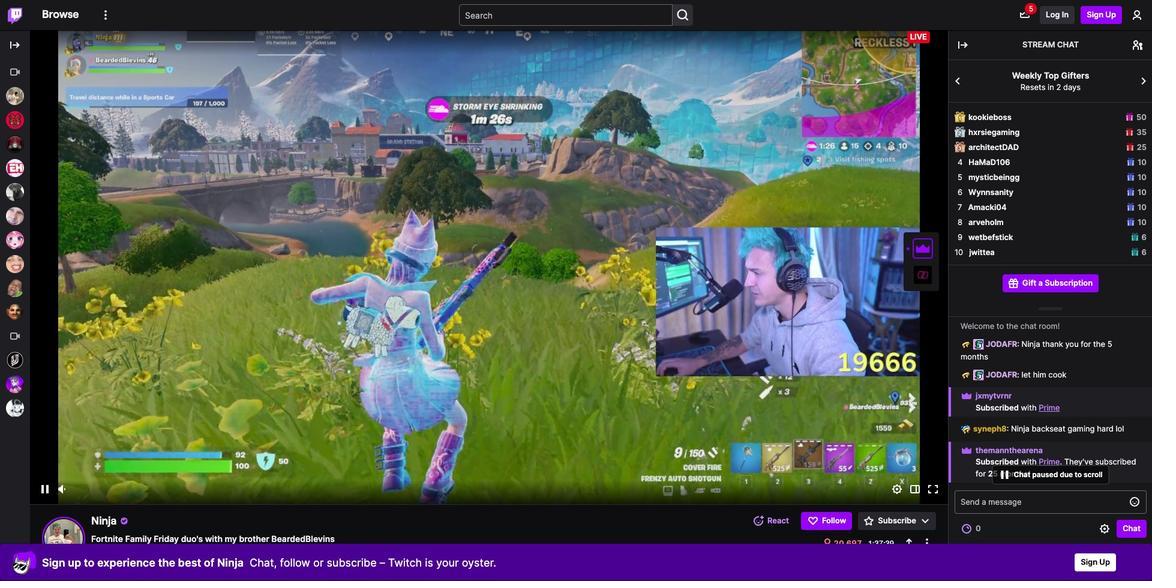 Task type: vqa. For each thing, say whether or not it's contained in the screenshot.


Task type: describe. For each thing, give the bounding box(es) containing it.
experience
[[97, 556, 155, 569]]

themannthearena button
[[976, 445, 1043, 455]]

1 vertical spatial sign up
[[1081, 557, 1110, 567]]

kookieboss
[[969, 112, 1012, 122]]

subscribe button
[[859, 512, 936, 530]]

beardedblevins
[[272, 534, 335, 544]]

ninja image
[[44, 519, 83, 558]]

subscribed for jxmytvrnr
[[976, 403, 1019, 412]]

chat paused due to scroll button
[[993, 465, 1109, 483]]

log containing welcome to the chat room!
[[949, 317, 1152, 581]]

him
[[1033, 370, 1047, 379]]

1-month subscriber image for ninja thank you for the 5 months
[[961, 339, 972, 350]]

jodafr button for let him cook
[[986, 370, 1018, 379]]

. they've subscribed for
[[976, 457, 1137, 478]]

my
[[225, 534, 237, 544]]

10 for wynnsanity
[[1138, 187, 1147, 197]]

chat,
[[250, 556, 277, 569]]

gifters
[[1062, 70, 1090, 80]]

6 wynnsanity
[[958, 187, 1014, 197]]

jwittea button
[[969, 247, 995, 258]]

follow button
[[801, 512, 853, 530]]

0
[[976, 524, 981, 533]]

gift
[[1023, 278, 1037, 288]]

50
[[1137, 112, 1147, 122]]

you
[[1066, 339, 1079, 349]]

top
[[1044, 70, 1059, 80]]

25 months !
[[988, 469, 1031, 478]]

8
[[958, 217, 963, 227]]

prime link for themannthearena
[[1039, 457, 1060, 466]]

subscription
[[1045, 278, 1093, 288]]

ninja inside ninja thank you for the 5 months
[[1022, 339, 1041, 349]]

gaming
[[1068, 424, 1095, 434]]

7 amacki04
[[958, 202, 1007, 212]]

subscribed for themannthearena
[[976, 457, 1019, 466]]

jxmytvrnr
[[976, 391, 1012, 401]]

your
[[436, 556, 459, 569]]

weekly top gifters resets in 2 days
[[1012, 70, 1090, 92]]

welcome to the chat room!
[[961, 321, 1060, 331]]

25 for 25
[[1137, 142, 1147, 152]]

ninja right of
[[217, 556, 244, 569]]

sub gift icon image for 8 arveholm
[[1127, 218, 1135, 226]]

8 arveholm
[[958, 217, 1004, 227]]

nmplol image
[[6, 279, 24, 297]]

graycen image
[[6, 183, 24, 201]]

jokerdtv image
[[6, 303, 24, 321]]

1-month subscriber image for let him cook
[[961, 370, 972, 380]]

weekly
[[1012, 70, 1042, 80]]

mysticbeingg
[[969, 172, 1020, 182]]

10 for arveholm
[[1138, 217, 1147, 227]]

chat
[[1021, 321, 1037, 331]]

follow
[[280, 556, 310, 569]]

2 vertical spatial with
[[205, 534, 223, 544]]

wetbefstick button
[[969, 232, 1014, 243]]

wynnsanity button
[[969, 187, 1014, 198]]

or
[[313, 556, 324, 569]]

: ninja backseat gaming hard lol
[[1007, 424, 1124, 434]]

they've
[[1065, 457, 1093, 466]]

sub gift icon image for 10 jwittea
[[1131, 248, 1139, 256]]

4
[[958, 157, 963, 167]]

a
[[1039, 278, 1043, 288]]

sub gift icon image for 6 wynnsanity
[[1127, 188, 1135, 196]]

20,697
[[834, 538, 862, 548]]

jxmytvrnr subscribed with prime
[[976, 391, 1060, 412]]

scroll
[[1084, 470, 1103, 479]]

for for . they've subscribed for
[[976, 469, 986, 478]]

10 for mysticbeingg
[[1138, 172, 1147, 182]]

sub gift icon image for 7 amacki04
[[1127, 203, 1135, 211]]

nickeh30 image
[[6, 159, 24, 177]]

stream chat
[[1023, 39, 1079, 49]]

sub gift icon image for 4 hamad106
[[1127, 158, 1135, 166]]

architectdad button
[[969, 142, 1019, 153]]

stream
[[1023, 39, 1056, 49]]

1 vertical spatial sign up button
[[1075, 553, 1116, 571]]

jodafr for ninja thank you for the 5 months
[[986, 339, 1018, 349]]

syneph8
[[974, 424, 1007, 434]]

ninja link
[[91, 514, 117, 527]]

!
[[1029, 469, 1031, 478]]

0 vertical spatial 6
[[958, 187, 963, 197]]

log in
[[1046, 10, 1069, 19]]

camila image
[[6, 231, 24, 249]]

lol
[[1116, 424, 1124, 434]]

: down chat paused due to scroll
[[1059, 490, 1063, 499]]

sign up to experience the best of ninja chat, follow or subscribe – twitch is your oyster.
[[42, 556, 496, 569]]

room!
[[1039, 321, 1060, 331]]

is
[[425, 556, 433, 569]]

chat for chat paused due to scroll
[[1014, 470, 1031, 479]]

backseat
[[1032, 424, 1066, 434]]

Send a message text field
[[955, 490, 1147, 514]]

3-month subscriber (3-month badge) image
[[961, 424, 972, 435]]

amacki04 button
[[968, 202, 1007, 213]]

glitchcon 2020 image for ninja thank you for the 5 months
[[974, 339, 984, 350]]

data_engineering_dad button
[[974, 490, 1059, 499]]

themannthearena
[[976, 445, 1043, 455]]

: up themannthearena
[[1007, 424, 1009, 434]]

recommended channels group
[[0, 60, 30, 324]]

10 for amacki04
[[1138, 202, 1147, 212]]

wetbefstick
[[969, 232, 1014, 242]]

verified partner image
[[120, 516, 129, 526]]

paused
[[1033, 470, 1058, 479]]

resets
[[1021, 82, 1046, 92]]

for for ninja thank you for the 5 months
[[1081, 339, 1091, 349]]

ninja image
[[6, 87, 24, 105]]

0 vertical spatial sign up
[[1087, 10, 1116, 19]]

2
[[1057, 82, 1061, 92]]

subscribe
[[878, 516, 917, 525]]

10 for hamad106
[[1138, 157, 1147, 167]]

ninja thank you for the 5 months
[[961, 339, 1113, 361]]

subscribed
[[1096, 457, 1137, 466]]

5 mysticbeingg
[[958, 172, 1020, 182]]

2-month subscriber (2-month badge) image
[[961, 490, 972, 500]]

let
[[1022, 370, 1031, 379]]

twitch
[[388, 556, 422, 569]]

themannthearena subscribed with prime
[[976, 445, 1060, 466]]

sub gift gold medal image
[[955, 112, 966, 122]]

.
[[1060, 457, 1062, 466]]



Task type: locate. For each thing, give the bounding box(es) containing it.
9
[[958, 232, 963, 242]]

prime up paused
[[1039, 457, 1060, 466]]

prime for themannthearena subscribed with prime
[[1039, 457, 1060, 466]]

friday
[[154, 534, 179, 544]]

0 horizontal spatial to
[[84, 556, 94, 569]]

kookieboss button
[[969, 112, 1012, 123]]

1 horizontal spatial the
[[1007, 321, 1019, 331]]

0 horizontal spatial 25
[[988, 469, 998, 478]]

0 vertical spatial chat
[[1057, 39, 1079, 49]]

subscribed down themannthearena
[[976, 457, 1019, 466]]

1 horizontal spatial 25
[[1137, 142, 1147, 152]]

5 right you
[[1108, 339, 1113, 349]]

data_engineering_dad
[[974, 490, 1059, 499]]

5 inside ninja thank you for the 5 months
[[1108, 339, 1113, 349]]

thank
[[1043, 339, 1063, 349]]

hard
[[1097, 424, 1114, 434]]

hamad106
[[969, 157, 1011, 167]]

Search Input search field
[[459, 4, 673, 26]]

jodafr button down welcome to the chat room!
[[986, 339, 1018, 349]]

with inside themannthearena subscribed with prime
[[1021, 457, 1037, 466]]

cohhcarnage image
[[6, 135, 24, 153]]

prime up backseat
[[1039, 403, 1060, 412]]

gift a subscription
[[1023, 278, 1093, 288]]

sub gift icon image for 9 wetbefstick
[[1131, 233, 1139, 241]]

1 vertical spatial prime link
[[1039, 457, 1060, 466]]

1 prime from the top
[[1039, 403, 1060, 412]]

arveholm
[[969, 217, 1004, 227]]

1 subscribed from the top
[[976, 403, 1019, 412]]

25 for 25 months !
[[988, 469, 998, 478]]

up for the bottom sign up button
[[1100, 557, 1110, 567]]

1 horizontal spatial for
[[1081, 339, 1091, 349]]

prime link up backseat
[[1039, 403, 1060, 412]]

family
[[125, 534, 152, 544]]

stream chat region
[[949, 30, 1152, 60]]

25 down 35
[[1137, 142, 1147, 152]]

1 jodafr from the top
[[986, 339, 1018, 349]]

the right you
[[1094, 339, 1106, 349]]

mysticbeingg button
[[969, 172, 1020, 183]]

chat inside region
[[1057, 39, 1079, 49]]

25 down themannthearena button
[[988, 469, 998, 478]]

1 horizontal spatial to
[[997, 321, 1004, 331]]

9 wetbefstick
[[958, 232, 1014, 242]]

the inside ninja thank you for the 5 months
[[1094, 339, 1106, 349]]

ninja viewers also watch group
[[0, 324, 30, 420]]

with for jxmytvrnr
[[1021, 403, 1037, 412]]

1 horizontal spatial 5
[[1108, 339, 1113, 349]]

welcome
[[961, 321, 995, 331]]

10 jwittea
[[955, 247, 995, 257]]

4 hamad106
[[958, 157, 1011, 167]]

gift a subscription button
[[1003, 274, 1099, 292]]

2 horizontal spatial chat
[[1123, 524, 1141, 533]]

6 for 9 wetbefstick
[[1142, 232, 1147, 242]]

2 prime link from the top
[[1039, 457, 1060, 466]]

best
[[178, 556, 201, 569]]

0 vertical spatial 25
[[1137, 142, 1147, 152]]

sub gift icon image
[[1126, 113, 1134, 121], [1126, 128, 1134, 136], [1126, 143, 1134, 151], [1127, 158, 1135, 166], [1127, 173, 1135, 181], [1127, 188, 1135, 196], [1127, 203, 1135, 211], [1127, 218, 1135, 226], [1131, 233, 1139, 241], [1131, 248, 1139, 256]]

with up !
[[1021, 457, 1037, 466]]

jxmytvrnr button
[[976, 391, 1012, 401]]

chat for chat
[[1123, 524, 1141, 533]]

log
[[949, 317, 1152, 581]]

0 vertical spatial for
[[1081, 339, 1091, 349]]

1 jodafr button from the top
[[986, 339, 1018, 349]]

glitchcon 2020 image for let him cook
[[974, 370, 984, 380]]

0 horizontal spatial chat
[[1014, 470, 1031, 479]]

0 vertical spatial months
[[961, 352, 989, 361]]

the left "best"
[[158, 556, 175, 569]]

to right welcome
[[997, 321, 1004, 331]]

1 horizontal spatial months
[[1000, 469, 1029, 478]]

jwittea
[[969, 247, 995, 257]]

months inside ninja thank you for the 5 months
[[961, 352, 989, 361]]

symfuhny image
[[6, 207, 24, 225]]

of
[[204, 556, 215, 569]]

sign up button
[[1081, 6, 1122, 24], [1075, 553, 1116, 571]]

None range field
[[72, 484, 138, 494]]

1 vertical spatial 1-month subscriber image
[[961, 370, 972, 380]]

amacki04
[[968, 202, 1007, 212]]

25 inside log
[[988, 469, 998, 478]]

sub gift bronze medal image
[[955, 142, 966, 152]]

1 vertical spatial 5
[[1108, 339, 1113, 349]]

2 vertical spatial 6
[[1142, 247, 1147, 257]]

chat inside button
[[1014, 470, 1031, 479]]

1 1-month subscriber image from the top
[[961, 339, 972, 350]]

–
[[380, 556, 385, 569]]

: left let
[[1018, 370, 1020, 379]]

0 vertical spatial prime
[[1039, 403, 1060, 412]]

1 horizontal spatial chat
[[1057, 39, 1079, 49]]

6 for 10 jwittea
[[1142, 247, 1147, 257]]

0 vertical spatial with
[[1021, 403, 1037, 412]]

: let him cook
[[1018, 370, 1067, 379]]

subscribe
[[327, 556, 377, 569]]

ninja down chat
[[1022, 339, 1041, 349]]

ninja
[[1022, 339, 1041, 349], [1011, 424, 1030, 434], [91, 514, 117, 527], [217, 556, 244, 569]]

days
[[1064, 82, 1081, 92]]

browse link
[[42, 0, 79, 29]]

1 vertical spatial 25
[[988, 469, 998, 478]]

prime link up paused
[[1039, 457, 1060, 466]]

chat button
[[1117, 520, 1147, 538]]

prime for jxmytvrnr subscribed with prime
[[1039, 403, 1060, 412]]

2 subscribed from the top
[[976, 457, 1019, 466]]

for left 25 months !
[[976, 469, 986, 478]]

chat
[[1057, 39, 1079, 49], [1014, 470, 1031, 479], [1123, 524, 1141, 533]]

subscribed
[[976, 403, 1019, 412], [976, 457, 1019, 466]]

the for sign up to experience the best of ninja chat, follow or subscribe – twitch is your oyster.
[[158, 556, 175, 569]]

chat paused due to scroll
[[1014, 470, 1103, 479]]

0 button
[[955, 520, 987, 538]]

2 glitchcon 2020 image from the top
[[974, 370, 984, 380]]

sign
[[1087, 10, 1104, 19], [42, 556, 65, 569], [1081, 557, 1098, 567]]

2 jodafr from the top
[[986, 370, 1018, 379]]

sypherpk image
[[6, 111, 24, 129]]

in
[[1062, 10, 1069, 19]]

to right due
[[1075, 470, 1082, 479]]

0 vertical spatial to
[[997, 321, 1004, 331]]

to inside button
[[1075, 470, 1082, 479]]

syneph8 button
[[974, 424, 1007, 434]]

months down welcome
[[961, 352, 989, 361]]

1 vertical spatial jodafr
[[986, 370, 1018, 379]]

prime link for jxmytvrnr
[[1039, 403, 1060, 412]]

5 down 4 on the right top of the page
[[958, 172, 963, 182]]

2 vertical spatial the
[[158, 556, 175, 569]]

subscribed down the "jxmytvrnr" 'button'
[[976, 403, 1019, 412]]

1 vertical spatial jodafr button
[[986, 370, 1018, 379]]

for inside the . they've subscribed for
[[976, 469, 986, 478]]

2 horizontal spatial the
[[1094, 339, 1106, 349]]

2 vertical spatial chat
[[1123, 524, 1141, 533]]

6
[[958, 187, 963, 197], [1142, 232, 1147, 242], [1142, 247, 1147, 257]]

0 vertical spatial jodafr button
[[986, 339, 1018, 349]]

coolcat image
[[12, 550, 36, 574]]

fazesway image
[[6, 375, 24, 393]]

chat inside button
[[1123, 524, 1141, 533]]

jodafr for let him cook
[[986, 370, 1018, 379]]

: down chat
[[1018, 339, 1022, 349]]

to inside log
[[997, 321, 1004, 331]]

2 vertical spatial to
[[84, 556, 94, 569]]

prime inside jxmytvrnr subscribed with prime
[[1039, 403, 1060, 412]]

2 1-month subscriber image from the top
[[961, 370, 972, 380]]

the for ninja thank you for the 5 months
[[1094, 339, 1106, 349]]

0 horizontal spatial 5
[[958, 172, 963, 182]]

with up backseat
[[1021, 403, 1037, 412]]

ops1x image
[[6, 399, 24, 417]]

jodafr
[[986, 339, 1018, 349], [986, 370, 1018, 379]]

7
[[958, 202, 962, 212]]

glitchcon 2020 image down welcome
[[974, 339, 984, 350]]

glitchcon 2020 image
[[974, 339, 984, 350], [974, 370, 984, 380]]

jodafr button up the "jxmytvrnr" 'button'
[[986, 370, 1018, 379]]

prime link
[[1039, 403, 1060, 412], [1039, 457, 1060, 466]]

to right up
[[84, 556, 94, 569]]

1 vertical spatial up
[[1100, 557, 1110, 567]]

1 glitchcon 2020 image from the top
[[974, 339, 984, 350]]

in
[[1048, 82, 1054, 92]]

for
[[1081, 339, 1091, 349], [976, 469, 986, 478]]

with left my
[[205, 534, 223, 544]]

hxrsiegaming
[[969, 127, 1020, 137]]

2 prime from the top
[[1039, 457, 1060, 466]]

for right you
[[1081, 339, 1091, 349]]

0 vertical spatial jodafr
[[986, 339, 1018, 349]]

5
[[958, 172, 963, 182], [1108, 339, 1113, 349]]

2 jodafr button from the top
[[986, 370, 1018, 379]]

months down themannthearena subscribed with prime at right
[[1000, 469, 1029, 478]]

ninja up fortnite
[[91, 514, 117, 527]]

fortnite family friday duo's with my brother beardedblevins
[[91, 534, 335, 544]]

1 vertical spatial 6
[[1142, 232, 1147, 242]]

1 vertical spatial with
[[1021, 457, 1037, 466]]

subscribed inside jxmytvrnr subscribed with prime
[[976, 403, 1019, 412]]

glitchcon 2020 image up the "jxmytvrnr" 'button'
[[974, 370, 984, 380]]

0 horizontal spatial for
[[976, 469, 986, 478]]

unknownxarmy image
[[6, 351, 24, 369]]

the left chat
[[1007, 321, 1019, 331]]

sign up
[[1087, 10, 1116, 19], [1081, 557, 1110, 567]]

the
[[1007, 321, 1019, 331], [1094, 339, 1106, 349], [158, 556, 175, 569]]

subscribed inside themannthearena subscribed with prime
[[976, 457, 1019, 466]]

0 horizontal spatial months
[[961, 352, 989, 361]]

0 vertical spatial prime link
[[1039, 403, 1060, 412]]

follow
[[822, 516, 847, 525]]

1-month subscriber image
[[961, 339, 972, 350], [961, 370, 972, 380]]

for inside ninja thank you for the 5 months
[[1081, 339, 1091, 349]]

time spent live streaming element
[[868, 539, 894, 548]]

cloakzy image
[[6, 255, 24, 273]]

with for themannthearena
[[1021, 457, 1037, 466]]

1 vertical spatial chat
[[1014, 470, 1031, 479]]

0 vertical spatial 5
[[958, 172, 963, 182]]

0 horizontal spatial the
[[158, 556, 175, 569]]

react
[[768, 516, 789, 525]]

jodafr down welcome to the chat room!
[[986, 339, 1018, 349]]

sub gift icon image for 5 mysticbeingg
[[1127, 173, 1135, 181]]

fortnite
[[91, 534, 123, 544]]

1 vertical spatial the
[[1094, 339, 1106, 349]]

0 vertical spatial up
[[1106, 10, 1116, 19]]

up
[[1106, 10, 1116, 19], [1100, 557, 1110, 567]]

oyster.
[[462, 556, 496, 569]]

1 vertical spatial prime
[[1039, 457, 1060, 466]]

0 vertical spatial sign up button
[[1081, 6, 1122, 24]]

0 vertical spatial glitchcon 2020 image
[[974, 339, 984, 350]]

1 vertical spatial for
[[976, 469, 986, 478]]

0 vertical spatial 1-month subscriber image
[[961, 339, 972, 350]]

wynnsanity
[[969, 187, 1014, 197]]

1 prime link from the top
[[1039, 403, 1060, 412]]

log
[[1046, 10, 1060, 19]]

1 vertical spatial subscribed
[[976, 457, 1019, 466]]

35
[[1137, 127, 1147, 137]]

1 vertical spatial months
[[1000, 469, 1029, 478]]

0 vertical spatial subscribed
[[976, 403, 1019, 412]]

up for top sign up button
[[1106, 10, 1116, 19]]

duo's
[[181, 534, 203, 544]]

25
[[1137, 142, 1147, 152], [988, 469, 998, 478]]

ninja up themannthearena button
[[1011, 424, 1030, 434]]

sub gift silver medal image
[[955, 127, 966, 137]]

2 horizontal spatial to
[[1075, 470, 1082, 479]]

prime inside themannthearena subscribed with prime
[[1039, 457, 1060, 466]]

0 vertical spatial the
[[1007, 321, 1019, 331]]

1 vertical spatial to
[[1075, 470, 1082, 479]]

jodafr up the "jxmytvrnr" 'button'
[[986, 370, 1018, 379]]

react button
[[748, 512, 795, 530]]

1 vertical spatial glitchcon 2020 image
[[974, 370, 984, 380]]

architectdad
[[969, 142, 1019, 152]]

jodafr button for ninja thank you for the 5 months
[[986, 339, 1018, 349]]

with inside jxmytvrnr subscribed with prime
[[1021, 403, 1037, 412]]

brother
[[239, 534, 269, 544]]



